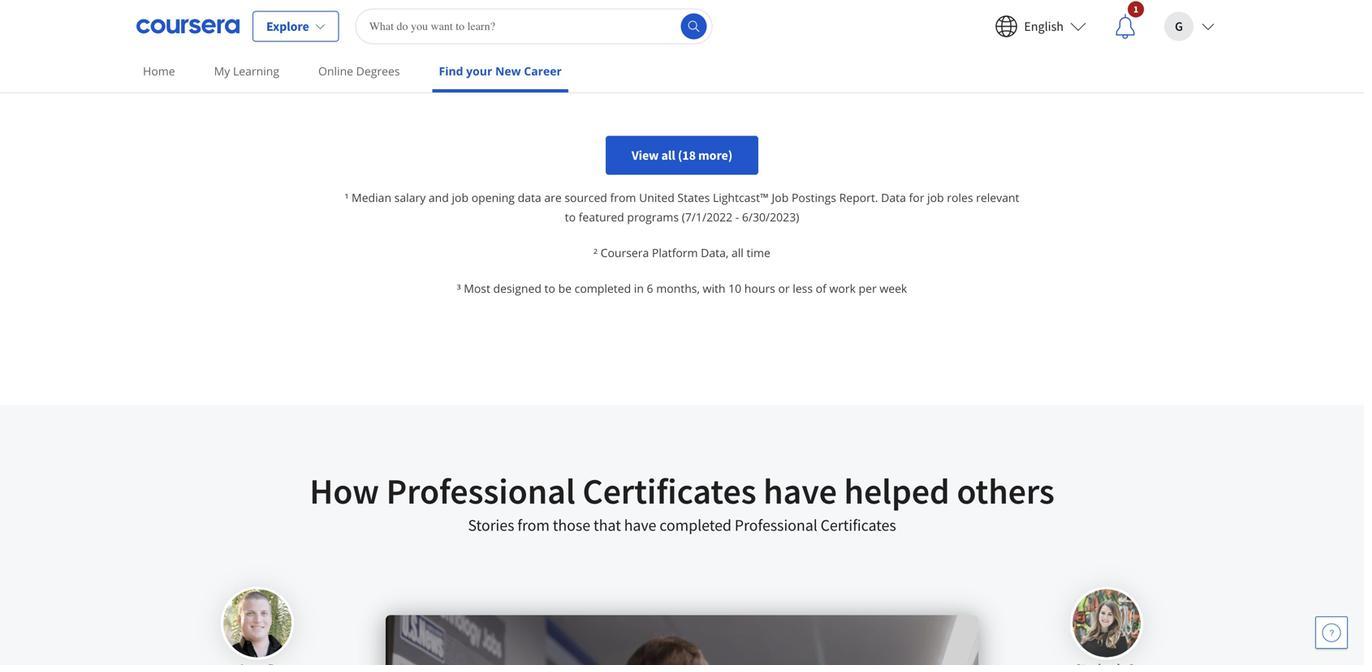 Task type: vqa. For each thing, say whether or not it's contained in the screenshot.
[featured image] woman on a bench working on a laptop
no



Task type: locate. For each thing, give the bounding box(es) containing it.
data
[[518, 190, 541, 205]]

0 vertical spatial professional
[[386, 469, 575, 514]]

job right for
[[927, 190, 944, 205]]

data inside ¹ median salary and job opening data are sourced from united states lightcast™ job postings report. data for job roles relevant to featured programs (7/1/2022 - 6/30/2023)
[[881, 190, 906, 205]]

0 horizontal spatial and
[[351, 33, 372, 49]]

programs
[[627, 209, 679, 225]]

³ most designed to be completed in 6 months, with 10 hours or less of work per week
[[457, 281, 907, 296]]

salary
[[394, 190, 426, 205]]

1 horizontal spatial to
[[565, 209, 576, 225]]

find your new career link
[[432, 53, 568, 93]]

all left 'time' at right
[[732, 245, 744, 261]]

1 vertical spatial with
[[703, 281, 726, 296]]

0 vertical spatial certificates
[[583, 469, 756, 514]]

¹ median salary and job opening data are sourced from united states lightcast™ job postings report. data for job roles relevant to featured programs (7/1/2022 - 6/30/2023)
[[345, 190, 1020, 225]]

completed
[[575, 281, 631, 296], [660, 516, 732, 536]]

job
[[452, 190, 469, 205], [927, 190, 944, 205]]

and right salary
[[429, 190, 449, 205]]

professional
[[386, 469, 575, 514], [735, 516, 818, 536]]

helped
[[844, 469, 950, 514]]

new
[[495, 63, 521, 79]]

1
[[1134, 3, 1139, 15]]

from up the featured
[[610, 190, 636, 205]]

to
[[565, 209, 576, 225], [545, 281, 555, 296]]

0 horizontal spatial to
[[545, 281, 555, 296]]

degrees
[[356, 63, 400, 79]]

all
[[661, 147, 675, 163], [732, 245, 744, 261]]

10
[[729, 281, 742, 296]]

2 job from the left
[[927, 190, 944, 205]]

and
[[351, 33, 372, 49], [429, 190, 449, 205]]

certificates down 'helped'
[[821, 516, 896, 536]]

are
[[544, 190, 562, 205]]

0 vertical spatial completed
[[575, 281, 631, 296]]

1 horizontal spatial from
[[610, 190, 636, 205]]

time
[[747, 245, 771, 261]]

1 horizontal spatial data
[[881, 190, 906, 205]]

(7/1/2022
[[682, 209, 733, 225]]

from
[[610, 190, 636, 205], [517, 516, 550, 536]]

0 horizontal spatial completed
[[575, 281, 631, 296]]

1 vertical spatial all
[[732, 245, 744, 261]]

1 horizontal spatial completed
[[660, 516, 732, 536]]

with
[[295, 33, 319, 49], [703, 281, 726, 296]]

data
[[216, 33, 241, 49], [881, 190, 906, 205]]

to inside ¹ median salary and job opening data are sourced from united states lightcast™ job postings report. data for job roles relevant to featured programs (7/1/2022 - 6/30/2023)
[[565, 209, 576, 225]]

1 horizontal spatial certificates
[[821, 516, 896, 536]]

data left for
[[881, 190, 906, 205]]

1 vertical spatial certificates
[[821, 516, 896, 536]]

1 horizontal spatial job
[[927, 190, 944, 205]]

1 vertical spatial data
[[881, 190, 906, 205]]

online
[[318, 63, 353, 79]]

english
[[1024, 18, 1064, 35]]

(18
[[678, 147, 696, 163]]

³
[[457, 281, 461, 296]]

my
[[214, 63, 230, 79]]

help center image
[[1322, 624, 1342, 643]]

ibm data analytics with excel and r link
[[150, 25, 405, 57]]

all left (18
[[661, 147, 675, 163]]

certificates
[[583, 469, 756, 514], [821, 516, 896, 536]]

1 button
[[1100, 0, 1152, 52]]

your
[[466, 63, 492, 79]]

1 vertical spatial completed
[[660, 516, 732, 536]]

0 vertical spatial from
[[610, 190, 636, 205]]

to left be
[[545, 281, 555, 296]]

view all (18 more) button
[[606, 136, 759, 175]]

certificates up that
[[583, 469, 756, 514]]

with left 10
[[703, 281, 726, 296]]

to down sourced
[[565, 209, 576, 225]]

most
[[464, 281, 490, 296]]

0 horizontal spatial certificates
[[583, 469, 756, 514]]

those
[[553, 516, 590, 536]]

1 horizontal spatial professional
[[735, 516, 818, 536]]

and inside ¹ median salary and job opening data are sourced from united states lightcast™ job postings report. data for job roles relevant to featured programs (7/1/2022 - 6/30/2023)
[[429, 190, 449, 205]]

my learning link
[[208, 53, 286, 89]]

g button
[[1152, 0, 1228, 52]]

0 vertical spatial and
[[351, 33, 372, 49]]

per
[[859, 281, 877, 296]]

more)
[[698, 147, 733, 163]]

median
[[352, 190, 391, 205]]

data right the ibm
[[216, 33, 241, 49]]

¹
[[345, 190, 349, 205]]

0 vertical spatial all
[[661, 147, 675, 163]]

have
[[763, 469, 837, 514], [624, 516, 656, 536]]

0 vertical spatial to
[[565, 209, 576, 225]]

for
[[909, 190, 924, 205]]

ibm
[[192, 33, 213, 49]]

1 vertical spatial and
[[429, 190, 449, 205]]

1 horizontal spatial and
[[429, 190, 449, 205]]

excel
[[321, 33, 349, 49]]

and left r
[[351, 33, 372, 49]]

0 horizontal spatial have
[[624, 516, 656, 536]]

job left opening
[[452, 190, 469, 205]]

1 horizontal spatial have
[[763, 469, 837, 514]]

week
[[880, 281, 907, 296]]

states
[[678, 190, 710, 205]]

stories
[[468, 516, 514, 536]]

1 vertical spatial from
[[517, 516, 550, 536]]

1 vertical spatial have
[[624, 516, 656, 536]]

job
[[772, 190, 789, 205]]

less
[[793, 281, 813, 296]]

view
[[632, 147, 659, 163]]

home link
[[136, 53, 182, 89]]

0 horizontal spatial with
[[295, 33, 319, 49]]

with left excel on the top left of the page
[[295, 33, 319, 49]]

0 horizontal spatial all
[[661, 147, 675, 163]]

from left those
[[517, 516, 550, 536]]

0 horizontal spatial job
[[452, 190, 469, 205]]

0 vertical spatial have
[[763, 469, 837, 514]]

0 horizontal spatial from
[[517, 516, 550, 536]]

roles
[[947, 190, 973, 205]]

work
[[830, 281, 856, 296]]

postings
[[792, 190, 836, 205]]

ibm data analytics with excel and r
[[192, 33, 382, 49]]

0 vertical spatial data
[[216, 33, 241, 49]]

None search field
[[355, 9, 713, 44]]



Task type: describe. For each thing, give the bounding box(es) containing it.
coursera
[[601, 245, 649, 261]]

career
[[524, 63, 562, 79]]

that
[[594, 516, 621, 536]]

6
[[647, 281, 653, 296]]

explore button
[[253, 11, 339, 42]]

how professional certificates have helped others stories from those that have completed professional certificates
[[310, 469, 1055, 536]]

from inside how professional certificates have helped others stories from those that have completed professional certificates
[[517, 516, 550, 536]]

0 horizontal spatial professional
[[386, 469, 575, 514]]

0 vertical spatial with
[[295, 33, 319, 49]]

r
[[375, 33, 382, 49]]

relevant
[[976, 190, 1020, 205]]

united
[[639, 190, 675, 205]]

designed
[[493, 281, 542, 296]]

platform
[[652, 245, 698, 261]]

g
[[1175, 18, 1183, 35]]

or
[[778, 281, 790, 296]]

explore
[[266, 18, 309, 35]]

1 horizontal spatial with
[[703, 281, 726, 296]]

in
[[634, 281, 644, 296]]

all inside button
[[661, 147, 675, 163]]

learning
[[233, 63, 279, 79]]

opening
[[472, 190, 515, 205]]

my learning
[[214, 63, 279, 79]]

1 job from the left
[[452, 190, 469, 205]]

6/30/2023)
[[742, 209, 799, 225]]

data,
[[701, 245, 729, 261]]

hours
[[745, 281, 775, 296]]

be
[[558, 281, 572, 296]]

find
[[439, 63, 463, 79]]

² coursera platform data, all time
[[594, 245, 771, 261]]

find your new career
[[439, 63, 562, 79]]

online degrees link
[[312, 53, 406, 89]]

how
[[310, 469, 379, 514]]

²
[[594, 245, 598, 261]]

-
[[736, 209, 739, 225]]

lightcast™
[[713, 190, 769, 205]]

home
[[143, 63, 175, 79]]

sourced
[[565, 190, 607, 205]]

view all (18 more)
[[632, 147, 733, 163]]

report.
[[839, 190, 878, 205]]

1 horizontal spatial all
[[732, 245, 744, 261]]

What do you want to learn? text field
[[355, 9, 713, 44]]

from inside ¹ median salary and job opening data are sourced from united states lightcast™ job postings report. data for job roles relevant to featured programs (7/1/2022 - 6/30/2023)
[[610, 190, 636, 205]]

analytics
[[243, 33, 292, 49]]

1 vertical spatial to
[[545, 281, 555, 296]]

months,
[[656, 281, 700, 296]]

others
[[957, 469, 1055, 514]]

english button
[[982, 0, 1100, 52]]

0 horizontal spatial data
[[216, 33, 241, 49]]

completed inside how professional certificates have helped others stories from those that have completed professional certificates
[[660, 516, 732, 536]]

1 vertical spatial professional
[[735, 516, 818, 536]]

of
[[816, 281, 827, 296]]

featured
[[579, 209, 624, 225]]

coursera image
[[136, 13, 240, 39]]

online degrees
[[318, 63, 400, 79]]



